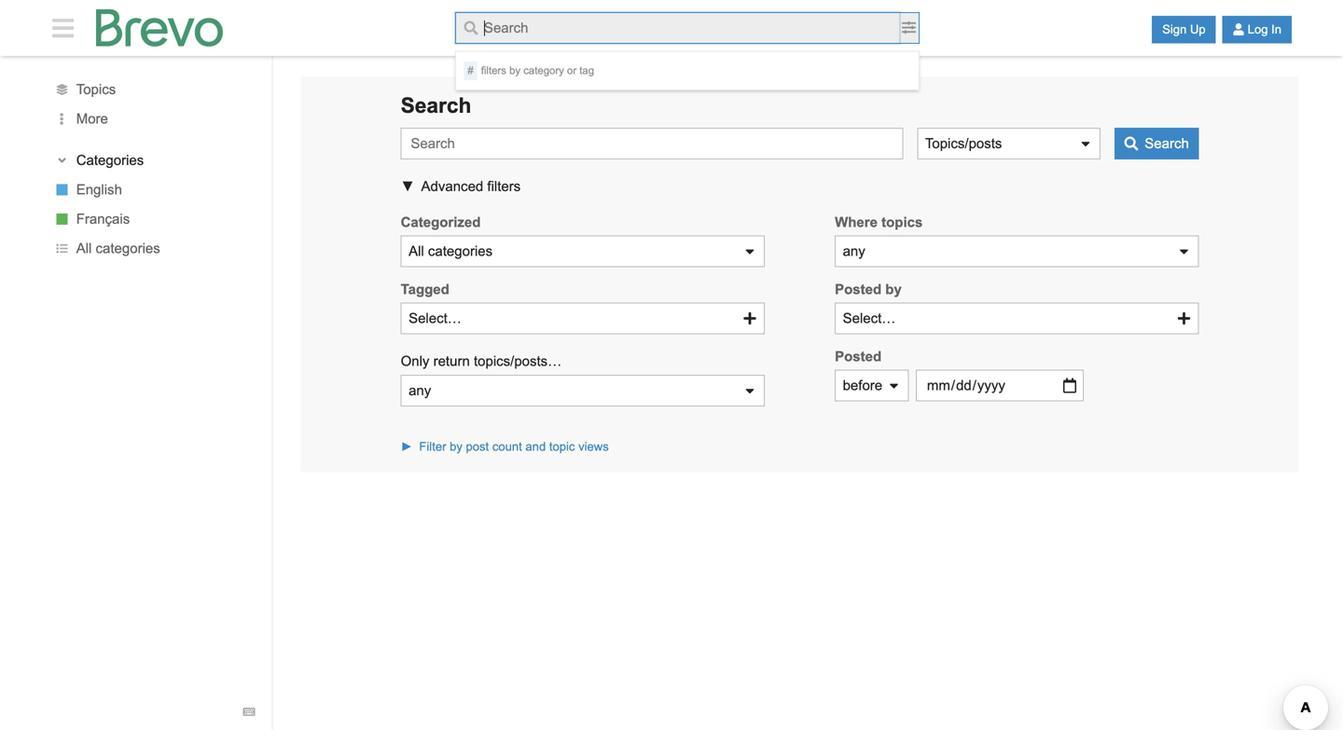 Task type: vqa. For each thing, say whether or not it's contained in the screenshot.


Task type: describe. For each thing, give the bounding box(es) containing it.
only
[[401, 354, 429, 369]]

layer group image
[[56, 84, 67, 95]]

0 vertical spatial by
[[509, 64, 521, 76]]

open advanced search image
[[902, 20, 916, 34]]

only return topics/posts…
[[401, 354, 562, 369]]

log in button
[[1223, 16, 1292, 43]]

français link
[[35, 205, 272, 234]]

posted for posted by
[[835, 282, 882, 297]]

post
[[466, 440, 489, 454]]

0 horizontal spatial all categories
[[76, 241, 160, 256]]

search inside button
[[1145, 136, 1189, 151]]

filters for #
[[481, 64, 506, 76]]

all inside all categories link
[[76, 241, 92, 256]]

hide sidebar image
[[47, 16, 79, 40]]

filter by post count and topic views
[[419, 440, 609, 454]]

where topics
[[835, 214, 923, 230]]

tagged
[[401, 282, 449, 297]]

by for posted by
[[885, 282, 902, 297]]

all categories link
[[35, 234, 272, 264]]

where
[[835, 214, 878, 230]]

more
[[76, 111, 108, 126]]

categories
[[76, 153, 144, 168]]

search image
[[464, 21, 478, 35]]

1 horizontal spatial all categories
[[409, 243, 493, 259]]

or
[[567, 64, 577, 76]]

#
[[468, 64, 474, 76]]

filter
[[419, 440, 446, 454]]

english link
[[35, 175, 272, 205]]

select… for tagged
[[409, 311, 462, 326]]

by for filter by post count and topic views
[[450, 440, 463, 454]]

sign up button
[[1152, 16, 1216, 43]]

tag
[[580, 64, 594, 76]]

views
[[578, 440, 609, 454]]

angle down image
[[56, 155, 68, 167]]

date date field
[[916, 370, 1084, 402]]

any for where
[[843, 243, 865, 259]]

filters for advanced
[[487, 179, 521, 194]]

0 horizontal spatial categories
[[96, 241, 160, 256]]

posted by
[[835, 282, 902, 297]]

search main content
[[35, 56, 1308, 730]]

# filters by category or tag
[[468, 64, 594, 76]]



Task type: locate. For each thing, give the bounding box(es) containing it.
topics/posts
[[925, 136, 1002, 151]]

categories down français
[[96, 241, 160, 256]]

1 horizontal spatial categories
[[428, 243, 493, 259]]

0 horizontal spatial select…
[[409, 311, 462, 326]]

select… down posted by
[[843, 311, 896, 326]]

any down where
[[843, 243, 865, 259]]

sign
[[1162, 22, 1187, 36]]

0 vertical spatial filters
[[481, 64, 506, 76]]

search image
[[1125, 137, 1139, 151]]

categories
[[96, 241, 160, 256], [428, 243, 493, 259]]

categorized
[[401, 214, 481, 230]]

by down topics
[[885, 282, 902, 297]]

1 vertical spatial filters
[[487, 179, 521, 194]]

by
[[509, 64, 521, 76], [885, 282, 902, 297], [450, 440, 463, 454]]

categories button
[[52, 151, 254, 170]]

in
[[1272, 22, 1282, 36]]

topics/posts…
[[474, 354, 562, 369]]

2 vertical spatial by
[[450, 440, 463, 454]]

0 horizontal spatial all
[[76, 241, 92, 256]]

and
[[526, 440, 546, 454]]

topics
[[76, 82, 116, 97]]

2 posted from the top
[[835, 349, 882, 364]]

1 vertical spatial posted
[[835, 349, 882, 364]]

1 vertical spatial any
[[409, 383, 431, 398]]

topic
[[549, 440, 575, 454]]

0 horizontal spatial by
[[450, 440, 463, 454]]

1 horizontal spatial all
[[409, 243, 424, 259]]

any
[[843, 243, 865, 259], [409, 383, 431, 398]]

filters right # at top left
[[481, 64, 506, 76]]

search down # at top left
[[401, 94, 471, 118]]

1 horizontal spatial by
[[509, 64, 521, 76]]

search
[[401, 94, 471, 118], [1145, 136, 1189, 151]]

before
[[843, 378, 883, 393]]

category
[[524, 64, 564, 76]]

1 horizontal spatial any
[[843, 243, 865, 259]]

return
[[433, 354, 470, 369]]

brevo community image
[[96, 9, 223, 47]]

1 select… from the left
[[409, 311, 462, 326]]

up
[[1190, 22, 1206, 36]]

sign up
[[1162, 22, 1206, 36]]

select… for posted by
[[843, 311, 896, 326]]

categories inside "search box"
[[428, 243, 493, 259]]

advanced
[[421, 179, 483, 194]]

all down categorized in the top of the page
[[409, 243, 424, 259]]

posted for posted
[[835, 349, 882, 364]]

posted
[[835, 282, 882, 297], [835, 349, 882, 364]]

advanced filters
[[421, 179, 521, 194]]

ellipsis v image
[[52, 113, 71, 125]]

1 posted from the top
[[835, 282, 882, 297]]

Search text field
[[456, 13, 899, 43]]

2 select… from the left
[[843, 311, 896, 326]]

1 horizontal spatial select…
[[843, 311, 896, 326]]

all inside "search box"
[[409, 243, 424, 259]]

categories down categorized in the top of the page
[[428, 243, 493, 259]]

all
[[76, 241, 92, 256], [409, 243, 424, 259]]

enter search keyword text field
[[401, 128, 903, 159]]

0 horizontal spatial search
[[401, 94, 471, 118]]

0 vertical spatial search
[[401, 94, 471, 118]]

1 vertical spatial search
[[1145, 136, 1189, 151]]

log in
[[1248, 22, 1282, 36]]

search button
[[1114, 128, 1199, 159]]

user image
[[1233, 23, 1245, 35]]

select… down tagged
[[409, 311, 462, 326]]

none search field inside search main content
[[301, 77, 1299, 473]]

none search field containing search
[[301, 77, 1299, 473]]

filters
[[481, 64, 506, 76], [487, 179, 521, 194]]

by left post
[[450, 440, 463, 454]]

0 horizontal spatial any
[[409, 383, 431, 398]]

filters inside "search box"
[[487, 179, 521, 194]]

by left category
[[509, 64, 521, 76]]

topics
[[882, 214, 923, 230]]

any down only
[[409, 383, 431, 398]]

2 horizontal spatial by
[[885, 282, 902, 297]]

posted up the before
[[835, 349, 882, 364]]

count
[[492, 440, 522, 454]]

search right search icon
[[1145, 136, 1189, 151]]

None search field
[[301, 77, 1299, 473]]

all right list "image"
[[76, 241, 92, 256]]

all categories down français
[[76, 241, 160, 256]]

français
[[76, 211, 130, 227]]

any for only
[[409, 383, 431, 398]]

all categories
[[76, 241, 160, 256], [409, 243, 493, 259]]

list image
[[56, 243, 67, 254]]

posted down where
[[835, 282, 882, 297]]

1 horizontal spatial search
[[1145, 136, 1189, 151]]

topics link
[[35, 75, 272, 104]]

select…
[[409, 311, 462, 326], [843, 311, 896, 326]]

more button
[[35, 104, 272, 134]]

english
[[76, 182, 122, 197]]

1 vertical spatial by
[[885, 282, 902, 297]]

0 vertical spatial posted
[[835, 282, 882, 297]]

keyboard shortcuts image
[[243, 706, 255, 718]]

filters right 'advanced'
[[487, 179, 521, 194]]

log
[[1248, 22, 1268, 36]]

0 vertical spatial any
[[843, 243, 865, 259]]

all categories down categorized in the top of the page
[[409, 243, 493, 259]]



